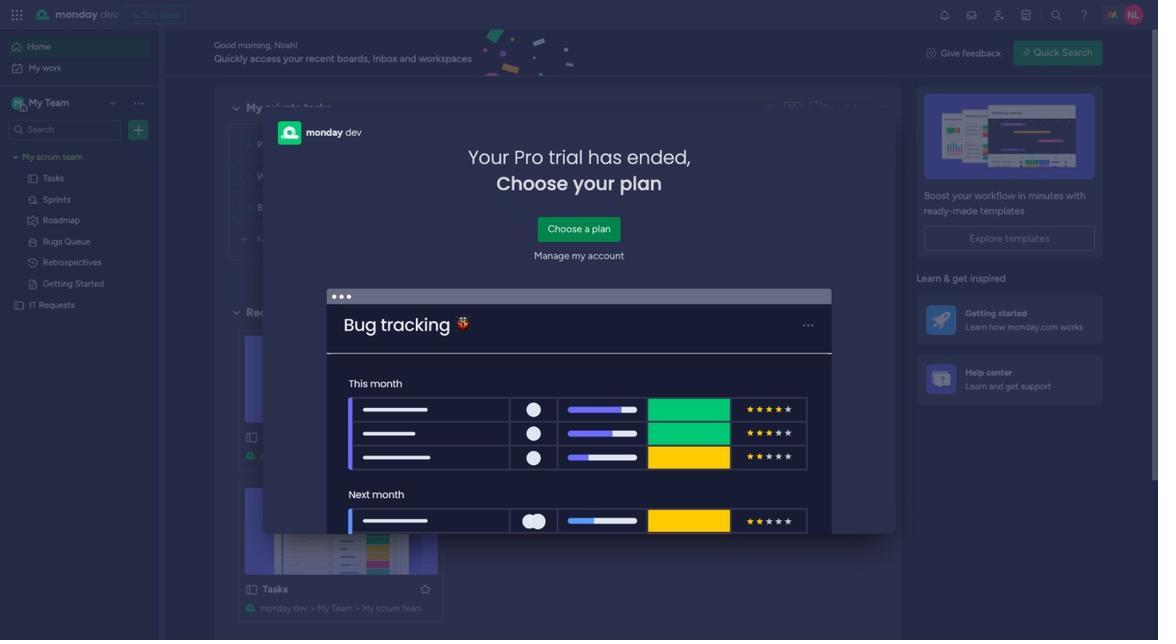 Task type: describe. For each thing, give the bounding box(es) containing it.
2 horizontal spatial public board image
[[679, 431, 692, 445]]

0 horizontal spatial public board image
[[13, 300, 25, 312]]

help center element
[[917, 355, 1103, 405]]

getting started element
[[917, 296, 1103, 345]]

1 add to favorites image from the top
[[419, 431, 432, 444]]

public board image for 2nd the add to favorites image
[[245, 583, 258, 597]]

public board image for remove from favorites icon
[[462, 431, 475, 445]]

notifications image
[[939, 9, 951, 21]]

Search in workspace field
[[26, 123, 104, 137]]

v2 user feedback image
[[927, 46, 936, 60]]

help image
[[1079, 9, 1091, 21]]

2 vertical spatial option
[[0, 147, 158, 149]]

1 horizontal spatial public board image
[[27, 279, 39, 291]]

workspace selection element
[[12, 96, 71, 112]]



Task type: vqa. For each thing, say whether or not it's contained in the screenshot.
option to the top
yes



Task type: locate. For each thing, give the bounding box(es) containing it.
close my private tasks image
[[229, 101, 244, 116]]

0 vertical spatial heading
[[346, 126, 362, 141]]

public board image
[[27, 173, 39, 185], [245, 431, 258, 445], [462, 431, 475, 445], [245, 583, 258, 597]]

close recently visited image
[[229, 306, 244, 321]]

invite members image
[[994, 9, 1006, 21]]

1 vertical spatial public board image
[[13, 300, 25, 312]]

workspace image
[[12, 96, 24, 110]]

v2 bolt switch image
[[1024, 46, 1031, 60]]

update feed image
[[966, 9, 979, 21]]

quick search results list box
[[229, 321, 887, 638]]

0 vertical spatial option
[[7, 37, 151, 57]]

0 vertical spatial public board image
[[27, 279, 39, 291]]

remove from favorites image
[[636, 431, 649, 444]]

2 add to favorites image from the top
[[419, 584, 432, 596]]

see plans image
[[131, 8, 143, 22]]

0 vertical spatial add to favorites image
[[419, 431, 432, 444]]

add to favorites image
[[419, 431, 432, 444], [419, 584, 432, 596]]

search everything image
[[1051, 9, 1064, 21]]

1 vertical spatial add to favorites image
[[419, 584, 432, 596]]

option
[[7, 37, 151, 57], [7, 58, 151, 78], [0, 147, 158, 149]]

monday marketplace image
[[1021, 9, 1033, 21]]

1 vertical spatial option
[[7, 58, 151, 78]]

2 vertical spatial public board image
[[679, 431, 692, 445]]

heading
[[346, 126, 362, 141], [468, 145, 691, 197]]

templates image image
[[928, 94, 1092, 179]]

list box
[[0, 145, 158, 484]]

noah lott image
[[1125, 5, 1144, 25]]

0 horizontal spatial heading
[[346, 126, 362, 141]]

select product image
[[11, 9, 24, 21]]

public board image for first the add to favorites image from the top
[[245, 431, 258, 445]]

1 horizontal spatial heading
[[468, 145, 691, 197]]

public board image
[[27, 279, 39, 291], [13, 300, 25, 312], [679, 431, 692, 445]]

1 vertical spatial heading
[[468, 145, 691, 197]]

caret down image
[[13, 154, 18, 162]]



